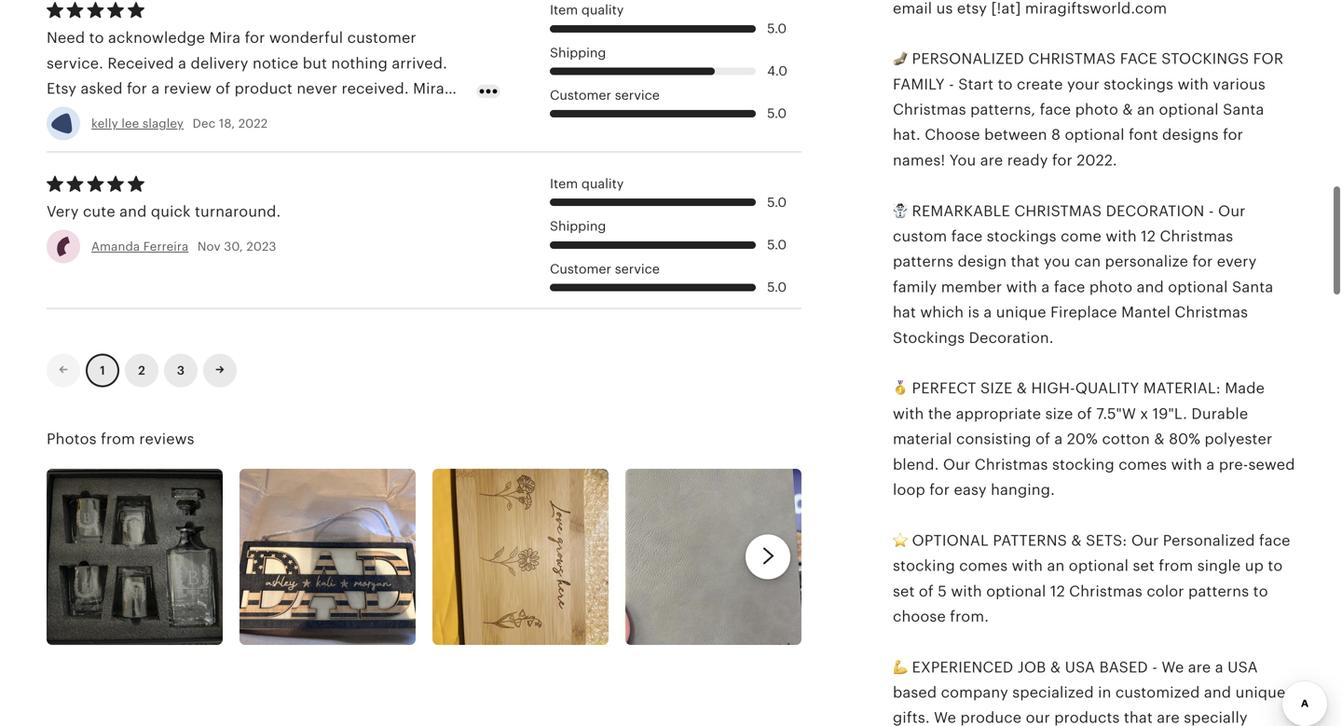 Task type: locate. For each thing, give the bounding box(es) containing it.
we right gifts.
[[934, 710, 957, 726]]

appropriate
[[956, 405, 1042, 422]]

christmas for create
[[1029, 50, 1116, 67]]

our inside ⭐ optional patterns & sets: our personalized face stocking comes with an optional set from single up to set of 5 with optional 12 christmas color patterns to choose from.
[[1132, 532, 1159, 549]]

0 horizontal spatial patterns
[[893, 253, 954, 270]]

unique inside 💪 experienced job & usa based - we are a usa based company specialized in customized and unique gifts. we produce our products that are special
[[1236, 684, 1286, 701]]

stocking inside ⭐ optional patterns & sets: our personalized face stocking comes with an optional set from single up to set of 5 with optional 12 christmas color patterns to choose from.
[[893, 558, 956, 574]]

& right job
[[1051, 659, 1061, 676]]

for
[[1254, 50, 1284, 67]]

start
[[959, 76, 994, 93]]

1 quality from the top
[[582, 3, 624, 17]]

0 horizontal spatial -
[[949, 76, 955, 93]]

1 vertical spatial that
[[1124, 710, 1153, 726]]

1 vertical spatial patterns
[[1189, 583, 1250, 600]]

3
[[177, 364, 185, 378]]

0 vertical spatial product
[[235, 80, 293, 97]]

christmas up your
[[1029, 50, 1116, 67]]

1 customer from the top
[[550, 88, 612, 102]]

hat.
[[893, 127, 921, 143]]

from up the color on the right of page
[[1159, 558, 1194, 574]]

0 vertical spatial item
[[550, 3, 578, 17]]

1 vertical spatial stocking
[[893, 558, 956, 574]]

1 vertical spatial customer
[[550, 261, 612, 276]]

but
[[303, 55, 327, 72]]

we up customized
[[1162, 659, 1184, 676]]

customer
[[550, 88, 612, 102], [550, 261, 612, 276]]

2 horizontal spatial our
[[1219, 203, 1246, 219]]

0 vertical spatial our
[[1219, 203, 1246, 219]]

stocking up the 5
[[893, 558, 956, 574]]

&
[[1123, 101, 1134, 118], [1017, 380, 1028, 397], [1155, 431, 1165, 448], [1072, 532, 1082, 549], [1051, 659, 1061, 676]]

2 service from the top
[[615, 261, 660, 276]]

1 horizontal spatial -
[[1153, 659, 1158, 676]]

that right design
[[1011, 253, 1040, 270]]

font
[[1129, 127, 1159, 143]]

for left my
[[242, 156, 262, 173]]

santa down every
[[1233, 279, 1274, 295]]

1 horizontal spatial from
[[1159, 558, 1194, 574]]

to
[[89, 29, 104, 46], [998, 76, 1013, 93], [1268, 558, 1283, 574], [1254, 583, 1269, 600]]

0 horizontal spatial are
[[981, 152, 1004, 169]]

and inside need to acknowledge mira for wonderful customer service. received a delivery notice but nothing arrived. etsy asked for a review of product never received. mira offered a refund or replacement without question. cpl days later product arrived and carrier had no excuse for their error. thank you mira for my beautiful gift.
[[238, 131, 266, 148]]

1 horizontal spatial our
[[1132, 532, 1159, 549]]

0 horizontal spatial our
[[943, 456, 971, 473]]

0 vertical spatial quality
[[582, 3, 624, 17]]

are up customized
[[1189, 659, 1211, 676]]

1 horizontal spatial that
[[1124, 710, 1153, 726]]

-
[[949, 76, 955, 93], [1209, 203, 1214, 219], [1153, 659, 1158, 676]]

wonderful
[[269, 29, 343, 46]]

& right the size
[[1017, 380, 1028, 397]]

an up font
[[1138, 101, 1155, 118]]

0 vertical spatial service
[[615, 88, 660, 102]]

sewed
[[1249, 456, 1296, 473]]

💪
[[893, 659, 908, 676]]

christmas up hanging.
[[975, 456, 1048, 473]]

0 horizontal spatial we
[[934, 710, 957, 726]]

patterns inside ☃️ remarkable christmas decoration - our custom face stockings come with 12 christmas patterns design that you can personalize for every family member with a face photo and optional santa hat which is a unique fireplace mantel christmas stockings decoration.
[[893, 253, 954, 270]]

1 vertical spatial santa
[[1233, 279, 1274, 295]]

& for usa
[[1051, 659, 1061, 676]]

1 horizontal spatial usa
[[1228, 659, 1258, 676]]

with right the 5
[[951, 583, 983, 600]]

- up customized
[[1153, 659, 1158, 676]]

4 5.0 from the top
[[767, 237, 787, 252]]

0 horizontal spatial usa
[[1065, 659, 1096, 676]]

delivery
[[191, 55, 249, 72]]

2 vertical spatial our
[[1132, 532, 1159, 549]]

you left can
[[1044, 253, 1071, 270]]

customer
[[347, 29, 417, 46]]

1 service from the top
[[615, 88, 660, 102]]

1 horizontal spatial 12
[[1141, 228, 1156, 245]]

of left the 5
[[919, 583, 934, 600]]

1 vertical spatial set
[[893, 583, 915, 600]]

job
[[1018, 659, 1047, 676]]

with down 80%
[[1172, 456, 1203, 473]]

stockings up design
[[987, 228, 1057, 245]]

& inside 💪 experienced job & usa based - we are a usa based company specialized in customized and unique gifts. we produce our products that are special
[[1051, 659, 1061, 676]]

product down the notice
[[235, 80, 293, 97]]

kelly lee slagley link
[[91, 117, 184, 131]]

to up patterns,
[[998, 76, 1013, 93]]

1 vertical spatial service
[[615, 261, 660, 276]]

sets:
[[1086, 532, 1128, 549]]

12 down patterns
[[1051, 583, 1065, 600]]

christmas down sets:
[[1070, 583, 1143, 600]]

with down stockings
[[1178, 76, 1209, 93]]

1 horizontal spatial comes
[[1119, 456, 1167, 473]]

you
[[950, 152, 977, 169]]

of up 20%
[[1078, 405, 1093, 422]]

face
[[1120, 50, 1158, 67]]

1 vertical spatial item quality
[[550, 176, 624, 191]]

design
[[958, 253, 1007, 270]]

patterns
[[893, 253, 954, 270], [1189, 583, 1250, 600]]

of inside ⭐ optional patterns & sets: our personalized face stocking comes with an optional set from single up to set of 5 with optional 12 christmas color patterns to choose from.
[[919, 583, 934, 600]]

christmas inside 🧦 personalized christmas face stockings for family - start to create your stockings with various christmas patterns, face photo & an optional santa hat. choose between 8 optional font designs for names! you are ready for 2022.
[[893, 101, 967, 118]]

item quality
[[550, 3, 624, 17], [550, 176, 624, 191]]

face inside ⭐ optional patterns & sets: our personalized face stocking comes with an optional set from single up to set of 5 with optional 12 christmas color patterns to choose from.
[[1260, 532, 1291, 549]]

experienced
[[912, 659, 1014, 676]]

1 vertical spatial an
[[1047, 558, 1065, 574]]

customer for 5.0
[[550, 261, 612, 276]]

1 horizontal spatial stockings
[[1104, 76, 1174, 93]]

0 horizontal spatial an
[[1047, 558, 1065, 574]]

0 vertical spatial comes
[[1119, 456, 1167, 473]]

1 horizontal spatial an
[[1138, 101, 1155, 118]]

face down remarkable at the top of page
[[952, 228, 983, 245]]

service for 4.0
[[615, 88, 660, 102]]

to right up
[[1268, 558, 1283, 574]]

0 vertical spatial from
[[101, 431, 135, 448]]

0 horizontal spatial 12
[[1051, 583, 1065, 600]]

an down patterns
[[1047, 558, 1065, 574]]

12 inside ☃️ remarkable christmas decoration - our custom face stockings come with 12 christmas patterns design that you can personalize for every family member with a face photo and optional santa hat which is a unique fireplace mantel christmas stockings decoration.
[[1141, 228, 1156, 245]]

stockings down face
[[1104, 76, 1174, 93]]

1 vertical spatial we
[[934, 710, 957, 726]]

1 vertical spatial christmas
[[1015, 203, 1102, 219]]

1 vertical spatial shipping
[[550, 219, 606, 234]]

item
[[550, 3, 578, 17], [550, 176, 578, 191]]

consisting
[[957, 431, 1032, 448]]

0 horizontal spatial you
[[176, 156, 202, 173]]

2 link
[[125, 354, 159, 388]]

my
[[266, 156, 288, 173]]

for left every
[[1193, 253, 1213, 270]]

our right sets:
[[1132, 532, 1159, 549]]

1 vertical spatial photo
[[1090, 279, 1133, 295]]

patterns down custom
[[893, 253, 954, 270]]

for right designs
[[1223, 127, 1244, 143]]

0 vertical spatial we
[[1162, 659, 1184, 676]]

set up choose
[[893, 583, 915, 600]]

1 vertical spatial 12
[[1051, 583, 1065, 600]]

an
[[1138, 101, 1155, 118], [1047, 558, 1065, 574]]

blend.
[[893, 456, 939, 473]]

family
[[893, 279, 937, 295]]

0 horizontal spatial that
[[1011, 253, 1040, 270]]

customer service for 4.0
[[550, 88, 660, 102]]

face up 8
[[1040, 101, 1072, 118]]

family
[[893, 76, 945, 93]]

that
[[1011, 253, 1040, 270], [1124, 710, 1153, 726]]

photos from reviews
[[47, 431, 195, 448]]

12 inside ⭐ optional patterns & sets: our personalized face stocking comes with an optional set from single up to set of 5 with optional 12 christmas color patterns to choose from.
[[1051, 583, 1065, 600]]

0 horizontal spatial stockings
[[987, 228, 1057, 245]]

1 vertical spatial customer service
[[550, 261, 660, 276]]

1 vertical spatial mira
[[413, 80, 445, 97]]

item quality for 5.0
[[550, 176, 624, 191]]

comes inside 🥇 perfect size & high-quality material: made with the appropriate size of 7.5"w x 19"l. durable material consisting of a 20% cotton & 80% polyester blend. our christmas stocking comes with a pre-sewed loop for easy hanging.
[[1119, 456, 1167, 473]]

nov
[[198, 240, 221, 254]]

0 vertical spatial patterns
[[893, 253, 954, 270]]

christmas up every
[[1160, 228, 1234, 245]]

are right the you
[[981, 152, 1004, 169]]

usa
[[1065, 659, 1096, 676], [1228, 659, 1258, 676]]

& left 80%
[[1155, 431, 1165, 448]]

you down the arrived
[[176, 156, 202, 173]]

product down kelly lee slagley link
[[121, 131, 179, 148]]

to inside 🧦 personalized christmas face stockings for family - start to create your stockings with various christmas patterns, face photo & an optional santa hat. choose between 8 optional font designs for names! you are ready for 2022.
[[998, 76, 1013, 93]]

comes down cotton
[[1119, 456, 1167, 473]]

very cute and quick turnaround.
[[47, 203, 281, 220]]

& inside 🧦 personalized christmas face stockings for family - start to create your stockings with various christmas patterns, face photo & an optional santa hat. choose between 8 optional font designs for names! you are ready for 2022.
[[1123, 101, 1134, 118]]

1 vertical spatial comes
[[960, 558, 1008, 574]]

0 vertical spatial mira
[[209, 29, 241, 46]]

patterns down single
[[1189, 583, 1250, 600]]

0 vertical spatial unique
[[997, 304, 1047, 321]]

customer service for 5.0
[[550, 261, 660, 276]]

1 customer service from the top
[[550, 88, 660, 102]]

2 vertical spatial -
[[1153, 659, 1158, 676]]

2 item from the top
[[550, 176, 578, 191]]

christmas inside 🥇 perfect size & high-quality material: made with the appropriate size of 7.5"w x 19"l. durable material consisting of a 20% cotton & 80% polyester blend. our christmas stocking comes with a pre-sewed loop for easy hanging.
[[975, 456, 1048, 473]]

amanda ferreira link
[[91, 240, 189, 254]]

our inside ☃️ remarkable christmas decoration - our custom face stockings come with 12 christmas patterns design that you can personalize for every family member with a face photo and optional santa hat which is a unique fireplace mantel christmas stockings decoration.
[[1219, 203, 1246, 219]]

with inside 🧦 personalized christmas face stockings for family - start to create your stockings with various christmas patterns, face photo & an optional santa hat. choose between 8 optional font designs for names! you are ready for 2022.
[[1178, 76, 1209, 93]]

amanda ferreira nov 30, 2023
[[91, 240, 277, 254]]

item quality for 4.0
[[550, 3, 624, 17]]

high-
[[1032, 380, 1076, 397]]

0 vertical spatial item quality
[[550, 3, 624, 17]]

set up the color on the right of page
[[1133, 558, 1155, 574]]

our up easy
[[943, 456, 971, 473]]

notice
[[253, 55, 299, 72]]

2 customer service from the top
[[550, 261, 660, 276]]

30,
[[224, 240, 243, 254]]

designs
[[1163, 127, 1219, 143]]

🥇 perfect size & high-quality material: made with the appropriate size of 7.5"w x 19"l. durable material consisting of a 20% cotton & 80% polyester blend. our christmas stocking comes with a pre-sewed loop for easy hanging.
[[893, 380, 1296, 498]]

0 horizontal spatial stocking
[[893, 558, 956, 574]]

1 vertical spatial our
[[943, 456, 971, 473]]

1 horizontal spatial you
[[1044, 253, 1071, 270]]

mira up delivery
[[209, 29, 241, 46]]

2 usa from the left
[[1228, 659, 1258, 676]]

amanda
[[91, 240, 140, 254]]

0 vertical spatial you
[[176, 156, 202, 173]]

quality
[[582, 3, 624, 17], [582, 176, 624, 191]]

an inside 🧦 personalized christmas face stockings for family - start to create your stockings with various christmas patterns, face photo & an optional santa hat. choose between 8 optional font designs for names! you are ready for 2022.
[[1138, 101, 1155, 118]]

face up up
[[1260, 532, 1291, 549]]

from right photos on the left of the page
[[101, 431, 135, 448]]

photo inside 🧦 personalized christmas face stockings for family - start to create your stockings with various christmas patterns, face photo & an optional santa hat. choose between 8 optional font designs for names! you are ready for 2022.
[[1076, 101, 1119, 118]]

never
[[297, 80, 338, 97]]

x
[[1141, 405, 1149, 422]]

1 horizontal spatial patterns
[[1189, 583, 1250, 600]]

1 item quality from the top
[[550, 3, 624, 17]]

0 vertical spatial 12
[[1141, 228, 1156, 245]]

1 vertical spatial item
[[550, 176, 578, 191]]

christmas down every
[[1175, 304, 1249, 321]]

12 up personalize
[[1141, 228, 1156, 245]]

that down customized
[[1124, 710, 1153, 726]]

based
[[893, 684, 937, 701]]

or
[[168, 105, 184, 122]]

1 item from the top
[[550, 3, 578, 17]]

2 horizontal spatial -
[[1209, 203, 1214, 219]]

optional up 2022.
[[1065, 127, 1125, 143]]

and down personalize
[[1137, 279, 1164, 295]]

our for ☃️ remarkable christmas decoration - our custom face stockings come with 12 christmas patterns design that you can personalize for every family member with a face photo and optional santa hat which is a unique fireplace mantel christmas stockings decoration.
[[1219, 203, 1246, 219]]

1 horizontal spatial we
[[1162, 659, 1184, 676]]

of inside need to acknowledge mira for wonderful customer service. received a delivery notice but nothing arrived. etsy asked for a review of product never received. mira offered a refund or replacement without question. cpl days later product arrived and carrier had no excuse for their error. thank you mira for my beautiful gift.
[[216, 80, 231, 97]]

1 vertical spatial unique
[[1236, 684, 1286, 701]]

christmas down 'family'
[[893, 101, 967, 118]]

material
[[893, 431, 953, 448]]

are down customized
[[1157, 710, 1180, 726]]

1 vertical spatial -
[[1209, 203, 1214, 219]]

unique inside ☃️ remarkable christmas decoration - our custom face stockings come with 12 christmas patterns design that you can personalize for every family member with a face photo and optional santa hat which is a unique fireplace mantel christmas stockings decoration.
[[997, 304, 1047, 321]]

based
[[1100, 659, 1149, 676]]

1 horizontal spatial stocking
[[1053, 456, 1115, 473]]

⭐ optional patterns & sets: our personalized face stocking comes with an optional set from single up to set of 5 with optional 12 christmas color patterns to choose from.
[[893, 532, 1291, 625]]

for inside ☃️ remarkable christmas decoration - our custom face stockings come with 12 christmas patterns design that you can personalize for every family member with a face photo and optional santa hat which is a unique fireplace mantel christmas stockings decoration.
[[1193, 253, 1213, 270]]

comes down 'optional'
[[960, 558, 1008, 574]]

are inside 🧦 personalized christmas face stockings for family - start to create your stockings with various christmas patterns, face photo & an optional santa hat. choose between 8 optional font designs for names! you are ready for 2022.
[[981, 152, 1004, 169]]

question.
[[343, 105, 411, 122]]

1 horizontal spatial unique
[[1236, 684, 1286, 701]]

santa down the various
[[1223, 101, 1265, 118]]

1 vertical spatial from
[[1159, 558, 1194, 574]]

0 vertical spatial that
[[1011, 253, 1040, 270]]

1 vertical spatial product
[[121, 131, 179, 148]]

2 item quality from the top
[[550, 176, 624, 191]]

1 vertical spatial stockings
[[987, 228, 1057, 245]]

perfect
[[912, 380, 977, 397]]

0 vertical spatial stockings
[[1104, 76, 1174, 93]]

0 vertical spatial stocking
[[1053, 456, 1115, 473]]

& for sets:
[[1072, 532, 1082, 549]]

fireplace
[[1051, 304, 1118, 321]]

our up every
[[1219, 203, 1246, 219]]

2 vertical spatial mira
[[206, 156, 238, 173]]

item for 4.0
[[550, 3, 578, 17]]

0 vertical spatial customer
[[550, 88, 612, 102]]

5.0
[[767, 21, 787, 36], [767, 106, 787, 121], [767, 195, 787, 210], [767, 237, 787, 252], [767, 280, 787, 295]]

& left sets:
[[1072, 532, 1082, 549]]

arrived.
[[392, 55, 447, 72]]

photo down your
[[1076, 101, 1119, 118]]

with down design
[[1007, 279, 1038, 295]]

thank
[[128, 156, 172, 173]]

our inside 🥇 perfect size & high-quality material: made with the appropriate size of 7.5"w x 19"l. durable material consisting of a 20% cotton & 80% polyester blend. our christmas stocking comes with a pre-sewed loop for easy hanging.
[[943, 456, 971, 473]]

0 vertical spatial -
[[949, 76, 955, 93]]

0 vertical spatial are
[[981, 152, 1004, 169]]

ferreira
[[143, 240, 189, 254]]

0 vertical spatial photo
[[1076, 101, 1119, 118]]

0 horizontal spatial unique
[[997, 304, 1047, 321]]

personalize
[[1105, 253, 1189, 270]]

& inside ⭐ optional patterns & sets: our personalized face stocking comes with an optional set from single up to set of 5 with optional 12 christmas color patterns to choose from.
[[1072, 532, 1082, 549]]

optional down every
[[1169, 279, 1228, 295]]

to right need
[[89, 29, 104, 46]]

1 vertical spatial you
[[1044, 253, 1071, 270]]

for right loop
[[930, 482, 950, 498]]

1 horizontal spatial set
[[1133, 558, 1155, 574]]

0 vertical spatial an
[[1138, 101, 1155, 118]]

stocking
[[1053, 456, 1115, 473], [893, 558, 956, 574]]

1 vertical spatial are
[[1189, 659, 1211, 676]]

0 vertical spatial customer service
[[550, 88, 660, 102]]

0 vertical spatial set
[[1133, 558, 1155, 574]]

0 vertical spatial shipping
[[550, 45, 606, 60]]

& up font
[[1123, 101, 1134, 118]]

2 quality from the top
[[582, 176, 624, 191]]

mira down the arrived
[[206, 156, 238, 173]]

- right decoration
[[1209, 203, 1214, 219]]

carrier
[[270, 131, 318, 148]]

christmas inside ☃️ remarkable christmas decoration - our custom face stockings come with 12 christmas patterns design that you can personalize for every family member with a face photo and optional santa hat which is a unique fireplace mantel christmas stockings decoration.
[[1015, 203, 1102, 219]]

1 vertical spatial quality
[[582, 176, 624, 191]]

christmas up 'come'
[[1015, 203, 1102, 219]]

arrived
[[183, 131, 234, 148]]

with
[[1178, 76, 1209, 93], [1106, 228, 1137, 245], [1007, 279, 1038, 295], [893, 405, 924, 422], [1172, 456, 1203, 473], [1012, 558, 1043, 574], [951, 583, 983, 600]]

christmas inside 🧦 personalized christmas face stockings for family - start to create your stockings with various christmas patterns, face photo & an optional santa hat. choose between 8 optional font designs for names! you are ready for 2022.
[[1029, 50, 1116, 67]]

photos
[[47, 431, 97, 448]]

choose
[[925, 127, 981, 143]]

0 vertical spatial santa
[[1223, 101, 1265, 118]]

80%
[[1169, 431, 1201, 448]]

2 customer from the top
[[550, 261, 612, 276]]

we
[[1162, 659, 1184, 676], [934, 710, 957, 726]]

photo down can
[[1090, 279, 1133, 295]]

and down 2022 at left top
[[238, 131, 266, 148]]

stockings inside 🧦 personalized christmas face stockings for family - start to create your stockings with various christmas patterns, face photo & an optional santa hat. choose between 8 optional font designs for names! you are ready for 2022.
[[1104, 76, 1174, 93]]

for up the notice
[[245, 29, 265, 46]]

come
[[1061, 228, 1102, 245]]

of down delivery
[[216, 80, 231, 97]]

2 vertical spatial are
[[1157, 710, 1180, 726]]

1 shipping from the top
[[550, 45, 606, 60]]

that inside ☃️ remarkable christmas decoration - our custom face stockings come with 12 christmas patterns design that you can personalize for every family member with a face photo and optional santa hat which is a unique fireplace mantel christmas stockings decoration.
[[1011, 253, 1040, 270]]

2 shipping from the top
[[550, 219, 606, 234]]

mira up cpl in the top left of the page
[[413, 80, 445, 97]]

0 horizontal spatial comes
[[960, 558, 1008, 574]]

a
[[178, 55, 187, 72], [151, 80, 160, 97], [104, 105, 112, 122], [1042, 279, 1050, 295], [984, 304, 992, 321], [1055, 431, 1063, 448], [1207, 456, 1215, 473], [1216, 659, 1224, 676]]

and right customized
[[1204, 684, 1232, 701]]

optional down patterns
[[987, 583, 1047, 600]]

0 vertical spatial christmas
[[1029, 50, 1116, 67]]

quick
[[151, 203, 191, 220]]

service for 5.0
[[615, 261, 660, 276]]

with up personalize
[[1106, 228, 1137, 245]]

face inside 🧦 personalized christmas face stockings for family - start to create your stockings with various christmas patterns, face photo & an optional santa hat. choose between 8 optional font designs for names! you are ready for 2022.
[[1040, 101, 1072, 118]]

dec
[[193, 117, 216, 131]]

stocking down 20%
[[1053, 456, 1115, 473]]

patterns inside ⭐ optional patterns & sets: our personalized face stocking comes with an optional set from single up to set of 5 with optional 12 christmas color patterns to choose from.
[[1189, 583, 1250, 600]]

- left start in the top right of the page
[[949, 76, 955, 93]]



Task type: vqa. For each thing, say whether or not it's contained in the screenshot.
Stocking in ⭐ OPTIONAL PATTERNS & SETS: Our Personalized face stocking comes with an optional set from single up to set of 5 with optional 12 Christmas color patterns to choose from.
yes



Task type: describe. For each thing, give the bounding box(es) containing it.
and right cute
[[119, 203, 147, 220]]

with down 🥇
[[893, 405, 924, 422]]

between
[[985, 127, 1048, 143]]

cotton
[[1102, 431, 1150, 448]]

- inside 🧦 personalized christmas face stockings for family - start to create your stockings with various christmas patterns, face photo & an optional santa hat. choose between 8 optional font designs for names! you are ready for 2022.
[[949, 76, 955, 93]]

slagley
[[143, 117, 184, 131]]

hat
[[893, 304, 916, 321]]

19"l.
[[1153, 405, 1188, 422]]

reviews
[[139, 431, 195, 448]]

from inside ⭐ optional patterns & sets: our personalized face stocking comes with an optional set from single up to set of 5 with optional 12 christmas color patterns to choose from.
[[1159, 558, 1194, 574]]

🧦 personalized christmas face stockings for family - start to create your stockings with various christmas patterns, face photo & an optional santa hat. choose between 8 optional font designs for names! you are ready for 2022.
[[893, 50, 1284, 169]]

optional
[[912, 532, 989, 549]]

a inside 💪 experienced job & usa based - we are a usa based company specialized in customized and unique gifts. we produce our products that are special
[[1216, 659, 1224, 676]]

an inside ⭐ optional patterns & sets: our personalized face stocking comes with an optional set from single up to set of 5 with optional 12 christmas color patterns to choose from.
[[1047, 558, 1065, 574]]

1 horizontal spatial product
[[235, 80, 293, 97]]

durable
[[1192, 405, 1249, 422]]

received
[[108, 55, 174, 72]]

service.
[[47, 55, 103, 72]]

size
[[1046, 405, 1074, 422]]

quality for 5.0
[[582, 176, 624, 191]]

which
[[921, 304, 964, 321]]

every
[[1217, 253, 1257, 270]]

18,
[[219, 117, 235, 131]]

customer for 4.0
[[550, 88, 612, 102]]

0 horizontal spatial set
[[893, 583, 915, 600]]

refund
[[116, 105, 164, 122]]

stockings inside ☃️ remarkable christmas decoration - our custom face stockings come with 12 christmas patterns design that you can personalize for every family member with a face photo and optional santa hat which is a unique fireplace mantel christmas stockings decoration.
[[987, 228, 1057, 245]]

decoration.
[[969, 329, 1054, 346]]

and inside 💪 experienced job & usa based - we are a usa based company specialized in customized and unique gifts. we produce our products that are special
[[1204, 684, 1232, 701]]

kelly lee slagley dec 18, 2022
[[91, 117, 268, 131]]

personalized
[[1163, 532, 1255, 549]]

decoration
[[1106, 203, 1205, 219]]

kelly
[[91, 117, 118, 131]]

replacement
[[188, 105, 280, 122]]

3 5.0 from the top
[[767, 195, 787, 210]]

turnaround.
[[195, 203, 281, 220]]

face up "fireplace"
[[1054, 279, 1086, 295]]

💪 experienced job & usa based - we are a usa based company specialized in customized and unique gifts. we produce our products that are special
[[893, 659, 1286, 726]]

choose
[[893, 608, 946, 625]]

stocking inside 🥇 perfect size & high-quality material: made with the appropriate size of 7.5"w x 19"l. durable material consisting of a 20% cotton & 80% polyester blend. our christmas stocking comes with a pre-sewed loop for easy hanging.
[[1053, 456, 1115, 473]]

your
[[1068, 76, 1100, 93]]

is
[[968, 304, 980, 321]]

shipping for 4.0
[[550, 45, 606, 60]]

of down size
[[1036, 431, 1051, 448]]

for down 8
[[1053, 152, 1073, 169]]

custom
[[893, 228, 948, 245]]

photo inside ☃️ remarkable christmas decoration - our custom face stockings come with 12 christmas patterns design that you can personalize for every family member with a face photo and optional santa hat which is a unique fireplace mantel christmas stockings decoration.
[[1090, 279, 1133, 295]]

you inside need to acknowledge mira for wonderful customer service. received a delivery notice but nothing arrived. etsy asked for a review of product never received. mira offered a refund or replacement without question. cpl days later product arrived and carrier had no excuse for their error. thank you mira for my beautiful gift.
[[176, 156, 202, 173]]

ready
[[1008, 152, 1049, 169]]

that inside 💪 experienced job & usa based - we are a usa based company specialized in customized and unique gifts. we produce our products that are special
[[1124, 710, 1153, 726]]

mantel
[[1122, 304, 1171, 321]]

3 link
[[164, 354, 198, 388]]

for up refund
[[127, 80, 147, 97]]

2 5.0 from the top
[[767, 106, 787, 121]]

stockings
[[893, 329, 965, 346]]

- inside 💪 experienced job & usa based - we are a usa based company specialized in customized and unique gifts. we produce our products that are special
[[1153, 659, 1158, 676]]

optional down sets:
[[1069, 558, 1129, 574]]

20%
[[1067, 431, 1098, 448]]

item for 5.0
[[550, 176, 578, 191]]

to inside need to acknowledge mira for wonderful customer service. received a delivery notice but nothing arrived. etsy asked for a review of product never received. mira offered a refund or replacement without question. cpl days later product arrived and carrier had no excuse for their error. thank you mira for my beautiful gift.
[[89, 29, 104, 46]]

from.
[[950, 608, 989, 625]]

& for high-
[[1017, 380, 1028, 397]]

loop
[[893, 482, 926, 498]]

patterns,
[[971, 101, 1036, 118]]

🥇
[[893, 380, 908, 397]]

stockings
[[1162, 50, 1250, 67]]

christmas for with
[[1015, 203, 1102, 219]]

0 horizontal spatial product
[[121, 131, 179, 148]]

for down cpl in the top left of the page
[[431, 131, 451, 148]]

acknowledge
[[108, 29, 205, 46]]

days
[[47, 131, 80, 148]]

our
[[1026, 710, 1051, 726]]

santa inside ☃️ remarkable christmas decoration - our custom face stockings come with 12 christmas patterns design that you can personalize for every family member with a face photo and optional santa hat which is a unique fireplace mantel christmas stockings decoration.
[[1233, 279, 1274, 295]]

for inside 🥇 perfect size & high-quality material: made with the appropriate size of 7.5"w x 19"l. durable material consisting of a 20% cotton & 80% polyester blend. our christmas stocking comes with a pre-sewed loop for easy hanging.
[[930, 482, 950, 498]]

products
[[1055, 710, 1120, 726]]

asked
[[81, 80, 123, 97]]

1 5.0 from the top
[[767, 21, 787, 36]]

2023
[[247, 240, 277, 254]]

shipping for 5.0
[[550, 219, 606, 234]]

christmas inside ⭐ optional patterns & sets: our personalized face stocking comes with an optional set from single up to set of 5 with optional 12 christmas color patterns to choose from.
[[1070, 583, 1143, 600]]

material:
[[1144, 380, 1221, 397]]

had
[[322, 131, 349, 148]]

gift.
[[361, 156, 391, 173]]

optional inside ☃️ remarkable christmas decoration - our custom face stockings come with 12 christmas patterns design that you can personalize for every family member with a face photo and optional santa hat which is a unique fireplace mantel christmas stockings decoration.
[[1169, 279, 1228, 295]]

patterns
[[993, 532, 1068, 549]]

create
[[1017, 76, 1063, 93]]

hanging.
[[991, 482, 1055, 498]]

error.
[[84, 156, 124, 173]]

comes inside ⭐ optional patterns & sets: our personalized face stocking comes with an optional set from single up to set of 5 with optional 12 christmas color patterns to choose from.
[[960, 558, 1008, 574]]

etsy
[[47, 80, 77, 97]]

5 5.0 from the top
[[767, 280, 787, 295]]

0 horizontal spatial from
[[101, 431, 135, 448]]

single
[[1198, 558, 1241, 574]]

cute
[[83, 203, 115, 220]]

2
[[138, 364, 145, 378]]

to down up
[[1254, 583, 1269, 600]]

5
[[938, 583, 947, 600]]

pre-
[[1219, 456, 1249, 473]]

🧦
[[893, 50, 908, 67]]

quality for 4.0
[[582, 3, 624, 17]]

without
[[284, 105, 339, 122]]

company
[[941, 684, 1009, 701]]

and inside ☃️ remarkable christmas decoration - our custom face stockings come with 12 christmas patterns design that you can personalize for every family member with a face photo and optional santa hat which is a unique fireplace mantel christmas stockings decoration.
[[1137, 279, 1164, 295]]

☃️
[[893, 203, 908, 219]]

with down patterns
[[1012, 558, 1043, 574]]

color
[[1147, 583, 1185, 600]]

1 usa from the left
[[1065, 659, 1096, 676]]

optional up designs
[[1159, 101, 1219, 118]]

1 horizontal spatial are
[[1157, 710, 1180, 726]]

personalized
[[912, 50, 1025, 67]]

excuse
[[376, 131, 427, 148]]

4.0
[[767, 64, 788, 78]]

our for ⭐ optional patterns & sets: our personalized face stocking comes with an optional set from single up to set of 5 with optional 12 christmas color patterns to choose from.
[[1132, 532, 1159, 549]]

santa inside 🧦 personalized christmas face stockings for family - start to create your stockings with various christmas patterns, face photo & an optional santa hat. choose between 8 optional font designs for names! you are ready for 2022.
[[1223, 101, 1265, 118]]

produce
[[961, 710, 1022, 726]]

customized
[[1116, 684, 1200, 701]]

- inside ☃️ remarkable christmas decoration - our custom face stockings come with 12 christmas patterns design that you can personalize for every family member with a face photo and optional santa hat which is a unique fireplace mantel christmas stockings decoration.
[[1209, 203, 1214, 219]]

later
[[84, 131, 117, 148]]

2 horizontal spatial are
[[1189, 659, 1211, 676]]

you inside ☃️ remarkable christmas decoration - our custom face stockings come with 12 christmas patterns design that you can personalize for every family member with a face photo and optional santa hat which is a unique fireplace mantel christmas stockings decoration.
[[1044, 253, 1071, 270]]



